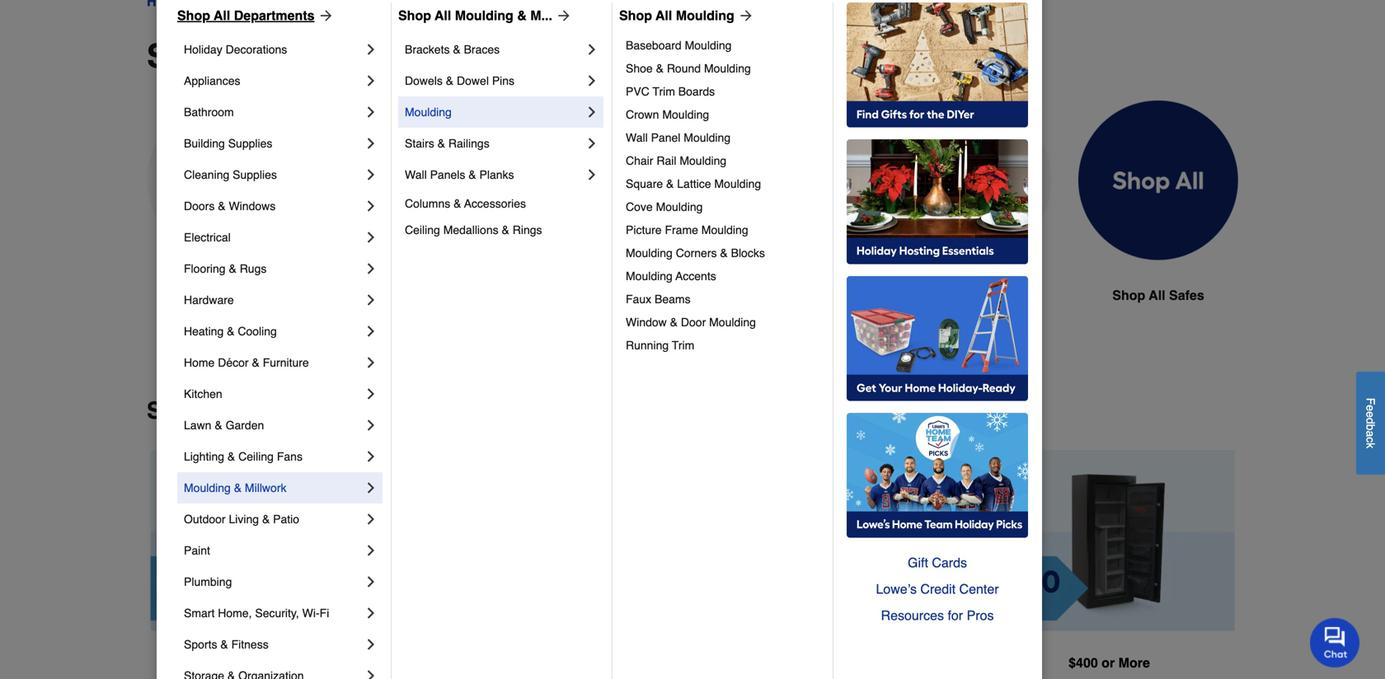 Task type: locate. For each thing, give the bounding box(es) containing it.
0 vertical spatial shop
[[1113, 288, 1146, 303]]

faux
[[626, 293, 652, 306]]

$400 or more
[[1069, 655, 1150, 671]]

running trim link
[[626, 334, 821, 357]]

chevron right image for smart home, security, wi-fi
[[363, 605, 379, 622]]

fireproof safes link
[[147, 101, 307, 345]]

moulding up braces
[[455, 8, 514, 23]]

appliances link
[[184, 65, 363, 96]]

trim for running
[[672, 339, 695, 352]]

2 e from the top
[[1364, 411, 1377, 418]]

smart home, security, wi-fi link
[[184, 598, 363, 629]]

moulding down dowels
[[405, 106, 452, 119]]

dowels & dowel pins link
[[405, 65, 584, 96]]

paint link
[[184, 535, 363, 566]]

1 vertical spatial trim
[[672, 339, 695, 352]]

1 horizontal spatial arrow right image
[[735, 7, 754, 24]]

home,
[[218, 607, 252, 620]]

chevron right image for cleaning supplies
[[363, 167, 379, 183]]

all for shop all moulding & m...
[[435, 8, 451, 23]]

shop up holiday
[[177, 8, 210, 23]]

3 shop from the left
[[619, 8, 652, 23]]

arrow right image inside shop all departments link
[[315, 7, 334, 24]]

ceiling down columns
[[405, 223, 440, 237]]

chevron right image
[[363, 41, 379, 58], [363, 73, 379, 89], [584, 73, 600, 89], [363, 104, 379, 120], [584, 135, 600, 152], [584, 167, 600, 183], [363, 229, 379, 246], [363, 323, 379, 340], [363, 355, 379, 371], [363, 386, 379, 402], [363, 417, 379, 434], [363, 480, 379, 496], [363, 605, 379, 622]]

2 arrow right image from the left
[[735, 7, 754, 24]]

1 vertical spatial wall
[[405, 168, 427, 181]]

smart home, security, wi-fi
[[184, 607, 329, 620]]

chevron right image for lighting & ceiling fans
[[363, 449, 379, 465]]

gift
[[908, 555, 928, 571]]

doors
[[184, 200, 215, 213]]

0 horizontal spatial home
[[184, 356, 215, 369]]

1 horizontal spatial shop
[[398, 8, 431, 23]]

ceiling
[[405, 223, 440, 237], [238, 450, 274, 463]]

& left braces
[[453, 43, 461, 56]]

a black honeywell chest safe with the top open. image
[[706, 101, 866, 261]]

gift cards
[[908, 555, 967, 571]]

cove moulding
[[626, 200, 703, 214]]

trim for pvc
[[653, 85, 675, 98]]

medallions
[[443, 223, 499, 237]]

trim down window & door moulding
[[672, 339, 695, 352]]

chevron right image for wall panels & planks
[[584, 167, 600, 183]]

pvc trim boards
[[626, 85, 715, 98]]

living
[[229, 513, 259, 526]]

arrow right image inside shop all moulding link
[[735, 7, 754, 24]]

baseboard
[[626, 39, 682, 52]]

safes for home safes
[[602, 288, 637, 303]]

& right lawn
[[215, 419, 222, 432]]

lowe's credit center
[[876, 582, 999, 597]]

railings
[[448, 137, 490, 150]]

dowel
[[457, 74, 489, 87]]

wall for wall panels & planks
[[405, 168, 427, 181]]

arrow right image
[[315, 7, 334, 24], [735, 7, 754, 24]]

trim
[[653, 85, 675, 98], [672, 339, 695, 352]]

shop all moulding & m...
[[398, 8, 552, 23]]

pros
[[967, 608, 994, 623]]

wall up columns
[[405, 168, 427, 181]]

ceiling up 'millwork'
[[238, 450, 274, 463]]

shop
[[1113, 288, 1146, 303], [147, 398, 204, 424]]

& inside "link"
[[252, 356, 260, 369]]

moulding inside "link"
[[662, 108, 709, 121]]

outdoor
[[184, 513, 226, 526]]

arrow right image up "holiday decorations" link
[[315, 7, 334, 24]]

& right décor
[[252, 356, 260, 369]]

1 horizontal spatial ceiling
[[405, 223, 440, 237]]

shop up brackets
[[398, 8, 431, 23]]

shop
[[177, 8, 210, 23], [398, 8, 431, 23], [619, 8, 652, 23]]

0 vertical spatial wall
[[626, 131, 648, 144]]

shop for shop safes by price
[[147, 398, 204, 424]]

supplies up cleaning supplies
[[228, 137, 272, 150]]

d
[[1364, 418, 1377, 424]]

moulding up outdoor
[[184, 482, 231, 495]]

shop up baseboard
[[619, 8, 652, 23]]

beams
[[655, 293, 691, 306]]

0 vertical spatial trim
[[653, 85, 675, 98]]

gun safes
[[380, 288, 446, 303]]

a
[[1364, 431, 1377, 437]]

chair
[[626, 154, 653, 167]]

& down rail
[[666, 177, 674, 190]]

supplies
[[228, 137, 272, 150], [233, 168, 277, 181]]

furniture
[[263, 356, 309, 369]]

moulding up wall panel moulding
[[662, 108, 709, 121]]

lawn & garden link
[[184, 410, 363, 441]]

chevron right image for flooring & rugs
[[363, 261, 379, 277]]

1 horizontal spatial shop
[[1113, 288, 1146, 303]]

1 vertical spatial shop
[[147, 398, 204, 424]]

cooling
[[238, 325, 277, 338]]

e up b
[[1364, 411, 1377, 418]]

chevron right image for lawn & garden
[[363, 417, 379, 434]]

& left cooling
[[227, 325, 235, 338]]

moulding up the moulding corners & blocks link on the top
[[702, 223, 748, 237]]

0 horizontal spatial ceiling
[[238, 450, 274, 463]]

ceiling inside lighting & ceiling fans link
[[238, 450, 274, 463]]

accessories
[[464, 197, 526, 210]]

& right lighting
[[228, 450, 235, 463]]

shop all departments
[[177, 8, 315, 23]]

moulding up shoe & round moulding link
[[685, 39, 732, 52]]

0 vertical spatial home
[[562, 288, 598, 303]]

a black sentrysafe home safe with the door ajar. image
[[519, 101, 679, 260]]

lowe's home team holiday picks. image
[[847, 413, 1028, 538]]

shoe & round moulding
[[626, 62, 751, 75]]

2 shop from the left
[[398, 8, 431, 23]]

f e e d b a c k button
[[1356, 372, 1385, 475]]

dowels
[[405, 74, 443, 87]]

wall up chair
[[626, 131, 648, 144]]

running trim
[[626, 339, 695, 352]]

supplies for building supplies
[[228, 137, 272, 150]]

moulding corners & blocks link
[[626, 242, 821, 265]]

safes for gun safes
[[411, 288, 446, 303]]

departments
[[234, 8, 315, 23]]

building supplies
[[184, 137, 272, 150]]

moulding down faux beams link
[[709, 316, 756, 329]]

moulding down the picture
[[626, 247, 673, 260]]

decorations
[[226, 43, 287, 56]]

trim up crown moulding
[[653, 85, 675, 98]]

0 horizontal spatial wall
[[405, 168, 427, 181]]

0 vertical spatial supplies
[[228, 137, 272, 150]]

all for shop all moulding
[[656, 8, 672, 23]]

shop for shop all moulding & m...
[[398, 8, 431, 23]]

0 horizontal spatial shop
[[177, 8, 210, 23]]

chevron right image for moulding
[[584, 104, 600, 120]]

moulding up lattice
[[680, 154, 727, 167]]

1 e from the top
[[1364, 405, 1377, 411]]

corners
[[676, 247, 717, 260]]

1 vertical spatial home
[[184, 356, 215, 369]]

fitness
[[231, 638, 269, 651]]

rail
[[657, 154, 677, 167]]

home décor & furniture link
[[184, 347, 363, 378]]

chevron right image for bathroom
[[363, 104, 379, 120]]

plumbing
[[184, 576, 232, 589]]

moulding
[[455, 8, 514, 23], [676, 8, 735, 23], [685, 39, 732, 52], [704, 62, 751, 75], [405, 106, 452, 119], [662, 108, 709, 121], [684, 131, 731, 144], [680, 154, 727, 167], [714, 177, 761, 190], [656, 200, 703, 214], [702, 223, 748, 237], [626, 247, 673, 260], [626, 270, 673, 283], [709, 316, 756, 329], [184, 482, 231, 495]]

brackets
[[405, 43, 450, 56]]

moulding accents
[[626, 270, 716, 283]]

moulding inside "link"
[[702, 223, 748, 237]]

0 horizontal spatial arrow right image
[[315, 7, 334, 24]]

cleaning
[[184, 168, 229, 181]]

chevron right image for appliances
[[363, 73, 379, 89]]

moulding up the pvc trim boards link
[[704, 62, 751, 75]]

rugs
[[240, 262, 267, 275]]

0 vertical spatial ceiling
[[405, 223, 440, 237]]

chevron right image for stairs & railings
[[584, 135, 600, 152]]

shop safes by price
[[147, 398, 369, 424]]

& left rugs
[[229, 262, 236, 275]]

sports & fitness
[[184, 638, 269, 651]]

sports
[[184, 638, 217, 651]]

home left faux
[[562, 288, 598, 303]]

moulding up the faux beams
[[626, 270, 673, 283]]

0 horizontal spatial shop
[[147, 398, 204, 424]]

stairs
[[405, 137, 434, 150]]

doors & windows
[[184, 200, 276, 213]]

1 horizontal spatial home
[[562, 288, 598, 303]]

supplies up 'windows'
[[233, 168, 277, 181]]

1 vertical spatial supplies
[[233, 168, 277, 181]]

shop all moulding link
[[619, 6, 754, 26]]

trim inside "link"
[[672, 339, 695, 352]]

shop all moulding
[[619, 8, 735, 23]]

fireproof safes
[[178, 288, 275, 303]]

cove moulding link
[[626, 195, 821, 219]]

pvc trim boards link
[[626, 80, 821, 103]]

baseboard moulding link
[[626, 34, 821, 57]]

1 horizontal spatial wall
[[626, 131, 648, 144]]

chevron right image
[[584, 41, 600, 58], [584, 104, 600, 120], [363, 135, 379, 152], [363, 167, 379, 183], [363, 198, 379, 214], [363, 261, 379, 277], [363, 292, 379, 308], [363, 449, 379, 465], [363, 511, 379, 528], [363, 543, 379, 559], [363, 574, 379, 590], [363, 637, 379, 653], [363, 668, 379, 679]]

1 arrow right image from the left
[[315, 7, 334, 24]]

find gifts for the diyer. image
[[847, 2, 1028, 128]]

décor
[[218, 356, 249, 369]]

chevron right image for dowels & dowel pins
[[584, 73, 600, 89]]

2 horizontal spatial shop
[[619, 8, 652, 23]]

& down the picture frame moulding "link"
[[720, 247, 728, 260]]

stairs & railings
[[405, 137, 490, 150]]

& left patio
[[262, 513, 270, 526]]

1 shop from the left
[[177, 8, 210, 23]]

arrow right image for shop all moulding
[[735, 7, 754, 24]]

supplies for cleaning supplies
[[233, 168, 277, 181]]

& right the sports at the bottom of the page
[[220, 638, 228, 651]]

chevron right image for outdoor living & patio
[[363, 511, 379, 528]]

1 vertical spatial ceiling
[[238, 450, 274, 463]]

home inside "link"
[[184, 356, 215, 369]]

building supplies link
[[184, 128, 363, 159]]

arrow right image
[[552, 7, 572, 24]]

home up 'kitchen'
[[184, 356, 215, 369]]

bathroom link
[[184, 96, 363, 128]]

shoe & round moulding link
[[626, 57, 821, 80]]

wall panel moulding
[[626, 131, 731, 144]]

& inside "link"
[[227, 325, 235, 338]]

flooring & rugs link
[[184, 253, 363, 284]]

arrow right image up baseboard moulding link
[[735, 7, 754, 24]]

resources
[[881, 608, 944, 623]]

e up d
[[1364, 405, 1377, 411]]

$99 or less. image
[[150, 451, 402, 632]]



Task type: vqa. For each thing, say whether or not it's contained in the screenshot.
the Resources
yes



Task type: describe. For each thing, give the bounding box(es) containing it.
holiday
[[184, 43, 222, 56]]

chevron right image for moulding & millwork
[[363, 480, 379, 496]]

window & door moulding link
[[626, 311, 821, 334]]

door
[[681, 316, 706, 329]]

electrical link
[[184, 222, 363, 253]]

moulding down chair rail moulding link
[[714, 177, 761, 190]]

safes for fireproof safes
[[240, 288, 275, 303]]

shop all safes link
[[1079, 101, 1239, 345]]

chevron right image for plumbing
[[363, 574, 379, 590]]

& left 'millwork'
[[234, 482, 242, 495]]

chevron right image for heating & cooling
[[363, 323, 379, 340]]

file safes link
[[892, 101, 1052, 345]]

chevron right image for electrical
[[363, 229, 379, 246]]

chevron right image for sports & fitness
[[363, 637, 379, 653]]

more
[[1119, 655, 1150, 671]]

windows
[[229, 200, 276, 213]]

by
[[279, 398, 306, 424]]

moulding up frame
[[656, 200, 703, 214]]

a tall black sports afield gun safe. image
[[333, 101, 493, 261]]

holiday decorations
[[184, 43, 287, 56]]

moulding inside 'link'
[[709, 316, 756, 329]]

home for home safes
[[562, 288, 598, 303]]

arrow right image for shop all departments
[[315, 7, 334, 24]]

chevron right image for building supplies
[[363, 135, 379, 152]]

shop for shop all departments
[[177, 8, 210, 23]]

paint
[[184, 544, 210, 557]]

dowels & dowel pins
[[405, 74, 515, 87]]

ceiling inside ceiling medallions & rings link
[[405, 223, 440, 237]]

rings
[[513, 223, 542, 237]]

planks
[[479, 168, 514, 181]]

round
[[667, 62, 701, 75]]

$400 or more. image
[[984, 451, 1235, 632]]

brackets & braces
[[405, 43, 500, 56]]

moulding up baseboard moulding link
[[676, 8, 735, 23]]

or
[[265, 655, 278, 671]]

square & lattice moulding
[[626, 177, 761, 190]]

all for shop all safes
[[1149, 288, 1166, 303]]

get your home holiday-ready. image
[[847, 276, 1028, 402]]

electrical
[[184, 231, 231, 244]]

& left 'rings'
[[502, 223, 509, 237]]

moulding & millwork link
[[184, 472, 363, 504]]

chevron right image for kitchen
[[363, 386, 379, 402]]

shoe
[[626, 62, 653, 75]]

safes for file safes
[[968, 288, 1003, 303]]

c
[[1364, 437, 1377, 443]]

& down wall panels & planks
[[454, 197, 461, 210]]

lawn & garden
[[184, 419, 264, 432]]

cards
[[932, 555, 967, 571]]

chevron right image for brackets & braces
[[584, 41, 600, 58]]

all for shop all departments
[[214, 8, 230, 23]]

$400 or
[[1069, 655, 1115, 671]]

$100 to $200. image
[[428, 451, 679, 632]]

panel
[[651, 131, 681, 144]]

$200 to $400. image
[[706, 451, 957, 632]]

flooring
[[184, 262, 226, 275]]

lighting & ceiling fans
[[184, 450, 303, 463]]

security,
[[255, 607, 299, 620]]

home safes
[[562, 288, 637, 303]]

lawn
[[184, 419, 211, 432]]

kitchen
[[184, 388, 222, 401]]

accents
[[676, 270, 716, 283]]

panels
[[430, 168, 465, 181]]

blocks
[[731, 247, 765, 260]]

moulding link
[[405, 96, 584, 128]]

fans
[[277, 450, 303, 463]]

chevron right image for doors & windows
[[363, 198, 379, 214]]

chevron right image for hardware
[[363, 292, 379, 308]]

chevron right image for home décor & furniture
[[363, 355, 379, 371]]

–
[[828, 656, 835, 671]]

picture frame moulding link
[[626, 219, 821, 242]]

& left planks in the left of the page
[[469, 168, 476, 181]]

crown
[[626, 108, 659, 121]]

millwork
[[245, 482, 287, 495]]

chevron right image for holiday decorations
[[363, 41, 379, 58]]

brackets & braces link
[[405, 34, 584, 65]]

a black sentrysafe fireproof safe. image
[[147, 101, 307, 260]]

wall for wall panel moulding
[[626, 131, 648, 144]]

window
[[626, 316, 667, 329]]

crown moulding link
[[626, 103, 821, 126]]

holiday decorations link
[[184, 34, 363, 65]]

& left door
[[670, 316, 678, 329]]

& right doors
[[218, 200, 226, 213]]

holiday hosting essentials. image
[[847, 139, 1028, 265]]

center
[[959, 582, 999, 597]]

home for home décor & furniture
[[184, 356, 215, 369]]

cleaning supplies link
[[184, 159, 363, 190]]

moulding & millwork
[[184, 482, 287, 495]]

faux beams
[[626, 293, 691, 306]]

hardware
[[184, 294, 234, 307]]

shop all. image
[[1079, 101, 1239, 261]]

home safes link
[[519, 101, 679, 345]]

credit
[[921, 582, 956, 597]]

m...
[[530, 8, 552, 23]]

stairs & railings link
[[405, 128, 584, 159]]

pvc
[[626, 85, 650, 98]]

kitchen link
[[184, 378, 363, 410]]

less
[[282, 655, 312, 671]]

b
[[1364, 424, 1377, 431]]

shop for shop all moulding
[[619, 8, 652, 23]]

f e e d b a c k
[[1364, 398, 1377, 449]]

$99
[[240, 655, 262, 671]]

& right shoe
[[656, 62, 664, 75]]

sports & fitness link
[[184, 629, 363, 660]]

shop for shop all safes
[[1113, 288, 1146, 303]]

boards
[[678, 85, 715, 98]]

moulding down "crown moulding" "link" on the top of page
[[684, 131, 731, 144]]

shop all safes
[[1113, 288, 1204, 303]]

columns & accessories
[[405, 197, 526, 210]]

shop all moulding & m... link
[[398, 6, 572, 26]]

resources for pros link
[[847, 603, 1028, 629]]

safes for shop safes by price
[[211, 398, 273, 424]]

braces
[[464, 43, 500, 56]]

outdoor living & patio
[[184, 513, 299, 526]]

chevron right image for paint
[[363, 543, 379, 559]]

a black sentrysafe file safe with a key in the lock and the lid ajar. image
[[892, 101, 1052, 260]]

garden
[[226, 419, 264, 432]]

lighting
[[184, 450, 224, 463]]

picture
[[626, 223, 662, 237]]

& left dowel
[[446, 74, 454, 87]]

& right stairs
[[438, 137, 445, 150]]

ceiling medallions & rings link
[[405, 217, 600, 243]]

frame
[[665, 223, 698, 237]]

chat invite button image
[[1310, 618, 1361, 668]]

& left m...
[[517, 8, 527, 23]]

price
[[312, 398, 369, 424]]



